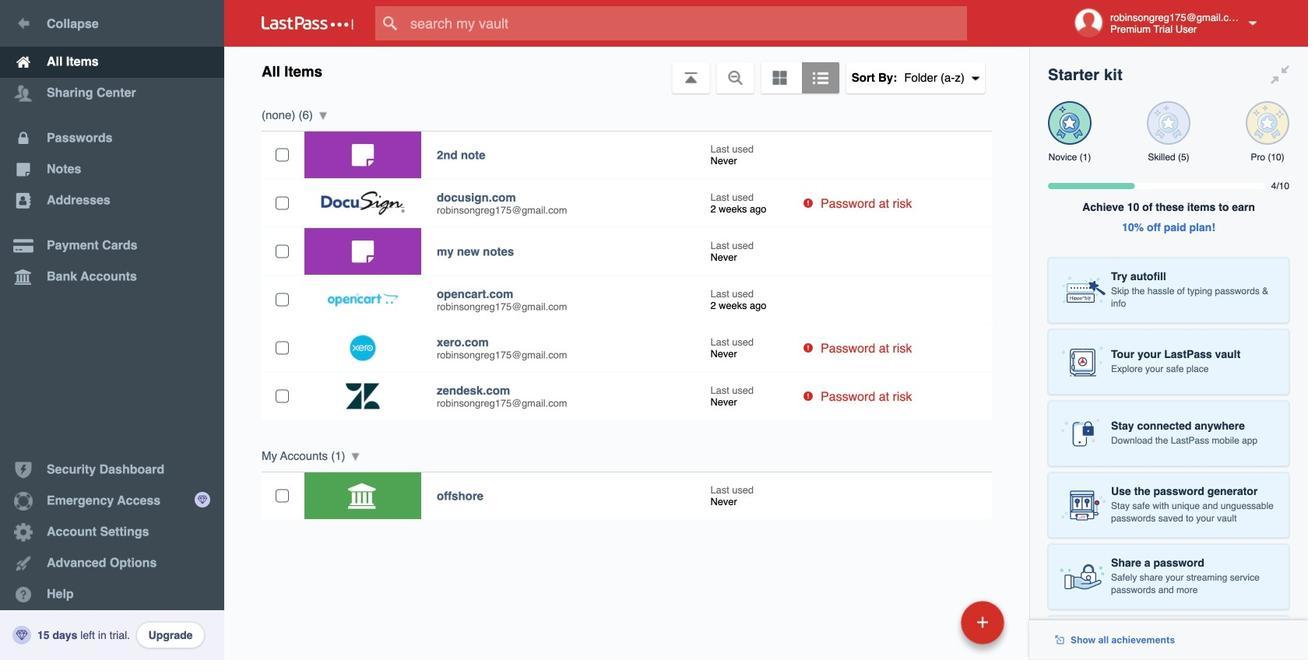 Task type: describe. For each thing, give the bounding box(es) containing it.
new item navigation
[[854, 597, 1014, 661]]

search my vault text field
[[375, 6, 998, 41]]



Task type: vqa. For each thing, say whether or not it's contained in the screenshot.
field
no



Task type: locate. For each thing, give the bounding box(es) containing it.
vault options navigation
[[224, 47, 1030, 93]]

lastpass image
[[262, 16, 354, 30]]

main navigation navigation
[[0, 0, 224, 661]]

Search search field
[[375, 6, 998, 41]]

new item element
[[854, 601, 1010, 645]]



